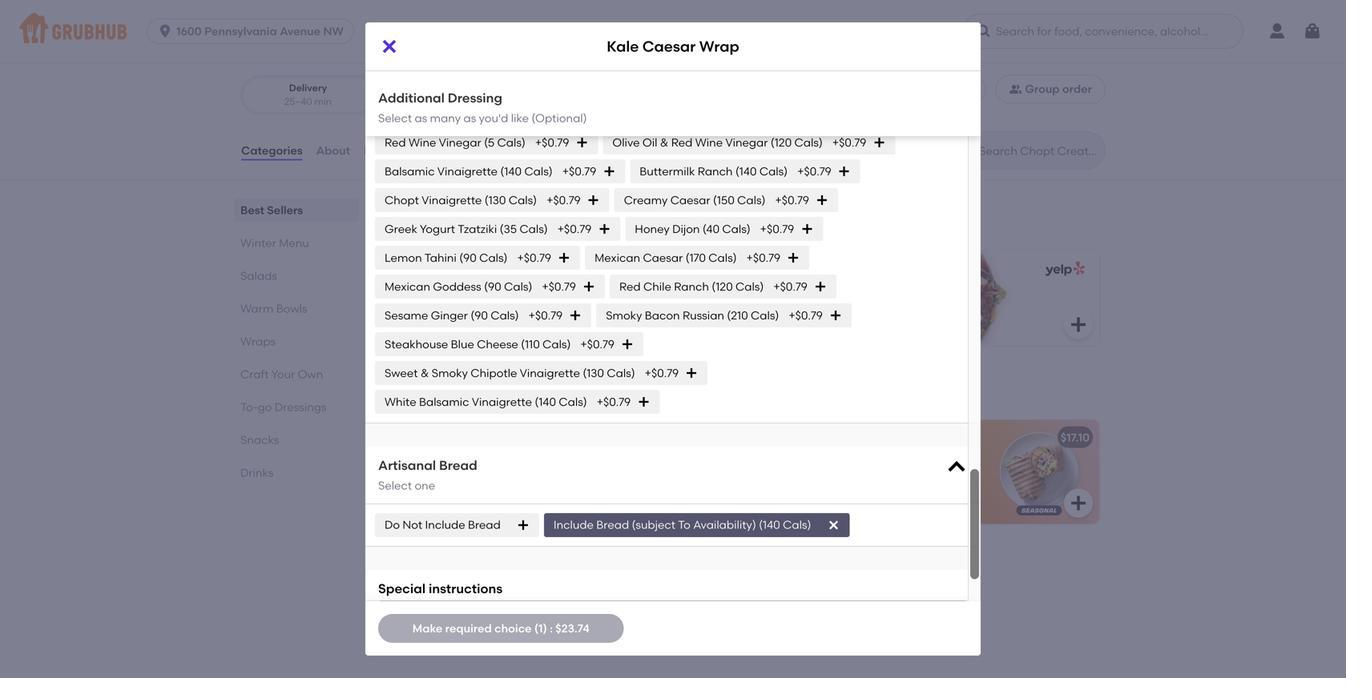 Task type: vqa. For each thing, say whether or not it's contained in the screenshot.
second cotija from the right
yes



Task type: locate. For each thing, give the bounding box(es) containing it.
+$0.79 for sesame ginger (90 cals)
[[529, 309, 563, 322]]

red down extra
[[385, 136, 406, 149]]

0 vertical spatial you'd
[[479, 10, 508, 23]]

cotija for spicy jalapeño goddess wrap 'image'
[[829, 486, 859, 500]]

creamy
[[618, 49, 661, 63], [624, 193, 668, 207]]

1 vertical spatial dressing
[[448, 90, 503, 106]]

1 vertical spatial goddess
[[433, 280, 482, 294]]

creamy jalapeño goddess dressing (120 cals)
[[618, 49, 871, 63]]

scallions,
[[439, 503, 488, 516], [798, 503, 847, 516]]

beans,
[[437, 470, 473, 484], [796, 470, 832, 484]]

1 horizontal spatial include
[[554, 519, 594, 532]]

pickled
[[507, 470, 546, 484], [866, 470, 905, 484]]

1 horizontal spatial wrap
[[700, 38, 740, 55]]

winter menu
[[240, 237, 309, 250], [391, 383, 498, 403]]

best down categories button
[[240, 204, 264, 217]]

1 horizontal spatial olive
[[613, 136, 640, 149]]

2 include from the left
[[554, 519, 594, 532]]

(25
[[483, 49, 500, 63]]

2 vegetables, from the left
[[763, 486, 826, 500]]

caesar
[[643, 38, 696, 55], [671, 193, 711, 207], [643, 251, 683, 265], [433, 293, 474, 307]]

1 horizontal spatial spicy
[[835, 470, 863, 484]]

pickup
[[432, 82, 464, 94]]

2 fried from the left
[[800, 454, 824, 467]]

2 cilantro from the left
[[827, 519, 869, 532]]

0 vertical spatial (120
[[819, 49, 841, 63]]

craft for craft your own
[[240, 368, 269, 382]]

1 chicken, from the left
[[468, 454, 513, 467]]

min inside pickup 0.2 mi • 10–20 min
[[473, 96, 490, 108]]

goddess up 'sesame ginger (90 cals)'
[[433, 280, 482, 294]]

1 vegetables, from the left
[[404, 486, 467, 500]]

own inside craft your own salad $10.96 +
[[824, 293, 849, 307]]

vinaigrette down the sweet & smoky chipotle vinaigrette (130 cals)
[[472, 395, 532, 409]]

yelp image for kale caesar wrap
[[684, 262, 726, 277]]

panko fried chicken, fresh radish, black beans, spicy pickled vegetables, cotija cheese, tortilla chips, scallions, romaine and cabbage & cilantro blend button
[[394, 420, 741, 532]]

1 vertical spatial many
[[430, 111, 461, 125]]

0 horizontal spatial smoky
[[432, 367, 468, 380]]

caesar for mexican caesar (170 cals)
[[643, 251, 683, 265]]

0 horizontal spatial fresh
[[516, 454, 542, 467]]

0 horizontal spatial oil
[[479, 107, 494, 121]]

0 horizontal spatial red
[[385, 136, 406, 149]]

balsamic vinegar (25 cals)
[[385, 49, 531, 63]]

1 horizontal spatial cheese,
[[862, 486, 904, 500]]

warm bowls
[[240, 302, 307, 316]]

cabbage inside button
[[404, 519, 454, 532]]

bowl
[[509, 549, 536, 563]]

people icon image
[[1009, 83, 1022, 96]]

craft inside craft your own salad $10.96 +
[[765, 293, 794, 307]]

2 panko fried chicken, fresh radish, black beans, spicy pickled vegetables, cotija cheese, tortilla chips, scallions, romaine and cabbage & cilantro blend from the left
[[763, 454, 942, 532]]

balsamic up chopt
[[385, 165, 435, 178]]

1600 pennsylvania avenue nw button
[[147, 18, 361, 44]]

0 horizontal spatial cilantro
[[468, 519, 510, 532]]

bread inside the 'artisanal bread select one'
[[439, 458, 478, 474]]

(130
[[485, 193, 506, 207], [583, 367, 604, 380]]

beans, for "spicy jalapeño goddess salad" image
[[437, 470, 473, 484]]

menu
[[279, 237, 309, 250], [452, 383, 498, 403]]

(90 up 'sesame ginger (90 cals)'
[[484, 280, 502, 294]]

best for best sellers
[[240, 204, 264, 217]]

1 radish, from the left
[[545, 454, 582, 467]]

select down 0.2
[[378, 111, 412, 125]]

order
[[1063, 82, 1092, 96]]

1 vertical spatial you'd
[[479, 111, 508, 125]]

2 pickled from the left
[[866, 470, 905, 484]]

wine up buttermilk ranch (140 cals)
[[695, 136, 723, 149]]

2 you'd from the top
[[479, 111, 508, 125]]

0 horizontal spatial fried
[[440, 454, 465, 467]]

fried inside "panko fried chicken, fresh radish, black beans, spicy pickled vegetables, cotija cheese, tortilla chips, scallions, romaine and cabbage & cilantro blend" button
[[440, 454, 465, 467]]

to-
[[240, 401, 258, 414]]

your up $10.96 at the right top of the page
[[797, 293, 821, 307]]

choice
[[495, 622, 532, 636]]

vinaigrette
[[437, 165, 498, 178], [422, 193, 482, 207], [520, 367, 580, 380], [472, 395, 532, 409]]

best inside best sellers most ordered on grubhub
[[391, 200, 428, 220]]

vinegar
[[437, 49, 480, 63], [439, 136, 481, 149], [726, 136, 768, 149]]

cotija inside button
[[470, 486, 500, 500]]

1 pickled from the left
[[507, 470, 546, 484]]

you'd up (25 on the top left of page
[[479, 10, 508, 23]]

chicken, for spicy jalapeño goddess wrap 'image'
[[827, 454, 872, 467]]

red left chile at the top of page
[[620, 280, 641, 294]]

greek
[[385, 222, 418, 236]]

red up buttermilk
[[671, 136, 693, 149]]

select inside the 'artisanal bread select one'
[[378, 479, 412, 493]]

group order
[[1025, 82, 1092, 96]]

0 vertical spatial like
[[511, 10, 529, 23]]

+$0.79 for chopt vinaigrette (130 cals)
[[547, 193, 581, 207]]

(40
[[703, 222, 720, 236]]

dijon
[[673, 222, 700, 236]]

vegetables, inside "panko fried chicken, fresh radish, black beans, spicy pickled vegetables, cotija cheese, tortilla chips, scallions, romaine and cabbage & cilantro blend" button
[[404, 486, 467, 500]]

2 fresh from the left
[[875, 454, 901, 467]]

0 horizontal spatial panko fried chicken, fresh radish, black beans, spicy pickled vegetables, cotija cheese, tortilla chips, scallions, romaine and cabbage & cilantro blend
[[404, 454, 583, 532]]

winter menu down 'sweet'
[[391, 383, 498, 403]]

0 horizontal spatial cheese,
[[503, 486, 545, 500]]

2 chicken, from the left
[[827, 454, 872, 467]]

serrano heatwave bowl image
[[620, 538, 741, 642]]

select up food
[[378, 10, 412, 23]]

reviews
[[364, 144, 409, 157]]

1 horizontal spatial (130
[[583, 367, 604, 380]]

2 vertical spatial select
[[378, 479, 412, 493]]

craft your own
[[240, 368, 323, 382]]

1 (optional) from the top
[[532, 10, 587, 23]]

olive up buttermilk
[[613, 136, 640, 149]]

many down '•'
[[430, 111, 461, 125]]

1 horizontal spatial winter
[[391, 383, 448, 403]]

2 select from the top
[[378, 111, 412, 125]]

cabbage up serrano
[[404, 519, 454, 532]]

required
[[445, 622, 492, 636]]

dressing
[[770, 49, 817, 63], [448, 90, 503, 106]]

1 fried from the left
[[440, 454, 465, 467]]

and inside "panko fried chicken, fresh radish, black beans, spicy pickled vegetables, cotija cheese, tortilla chips, scallions, romaine and cabbage & cilantro blend" button
[[539, 503, 560, 516]]

radish, for "spicy jalapeño goddess salad" image
[[545, 454, 582, 467]]

0 horizontal spatial your
[[271, 368, 295, 382]]

winter down 'sweet'
[[391, 383, 448, 403]]

2 like from the top
[[511, 111, 529, 125]]

craft
[[765, 293, 794, 307], [240, 368, 269, 382]]

0 vertical spatial craft
[[765, 293, 794, 307]]

2 spicy from the left
[[835, 470, 863, 484]]

$23.74
[[556, 622, 590, 636]]

panko inside button
[[404, 454, 438, 467]]

yelp image
[[684, 262, 726, 277], [1043, 262, 1085, 277]]

3 select from the top
[[378, 479, 412, 493]]

mexican
[[595, 251, 641, 265], [385, 280, 430, 294]]

min down 'delivery'
[[315, 96, 332, 108]]

your inside craft your own salad $10.96 +
[[797, 293, 821, 307]]

black for spicy jalapeño goddess wrap 'image'
[[763, 470, 793, 484]]

(140 down (240
[[500, 165, 522, 178]]

0 horizontal spatial min
[[315, 96, 332, 108]]

+$0.79 for red chile ranch (120 cals)
[[774, 280, 808, 294]]

not
[[403, 519, 423, 532]]

vinaigrette down (110
[[520, 367, 580, 380]]

kale for kale caesar wrap
[[607, 38, 639, 55]]

vinaigrette up chopt vinaigrette (130 cals)
[[437, 165, 498, 178]]

creamy caesar (150 cals)
[[624, 193, 766, 207]]

pickled inside button
[[507, 470, 546, 484]]

0 vertical spatial your
[[797, 293, 821, 307]]

goddess right jalapeño
[[719, 49, 767, 63]]

buttermilk ranch (140 cals)
[[640, 165, 788, 178]]

you'd up (5
[[479, 111, 508, 125]]

1 horizontal spatial sellers
[[432, 200, 488, 220]]

0 horizontal spatial craft
[[240, 368, 269, 382]]

chicken, inside button
[[468, 454, 513, 467]]

0 vertical spatial winter
[[240, 237, 276, 250]]

ranch up smoky bacon russian (210 cals)
[[674, 280, 709, 294]]

do
[[385, 519, 400, 532]]

black inside button
[[404, 470, 434, 484]]

1 horizontal spatial best
[[391, 200, 428, 220]]

(90 right "tahini" in the top left of the page
[[459, 251, 477, 265]]

1 beans, from the left
[[437, 470, 473, 484]]

extra virgin olive oil (240 cals)
[[385, 107, 551, 121]]

own left 'salad'
[[824, 293, 849, 307]]

vegetables, for spicy jalapeño goddess wrap 'image'
[[763, 486, 826, 500]]

1 vertical spatial smoky
[[432, 367, 468, 380]]

oil up buttermilk
[[643, 136, 658, 149]]

beans, inside button
[[437, 470, 473, 484]]

ranch down olive oil & red wine vinegar (120 cals)
[[698, 165, 733, 178]]

craft down wraps
[[240, 368, 269, 382]]

2 cotija from the left
[[829, 486, 859, 500]]

0 vertical spatial own
[[824, 293, 849, 307]]

2 many from the top
[[430, 111, 461, 125]]

0 vertical spatial dressing
[[770, 49, 817, 63]]

jalapeño
[[664, 49, 716, 63]]

1 horizontal spatial panko
[[763, 454, 797, 467]]

0 vertical spatial (130
[[485, 193, 506, 207]]

chicken,
[[468, 454, 513, 467], [827, 454, 872, 467]]

1 horizontal spatial fried
[[800, 454, 824, 467]]

balsamic down food
[[385, 49, 435, 63]]

1 black from the left
[[404, 470, 434, 484]]

+$0.79 for greek yogurt tzatziki (35 cals)
[[558, 222, 592, 236]]

2 scallions, from the left
[[798, 503, 847, 516]]

select as many as you'd like (optional)
[[378, 10, 587, 23]]

romaine inside button
[[491, 503, 536, 516]]

0 horizontal spatial chips,
[[404, 503, 436, 516]]

fried
[[440, 454, 465, 467], [800, 454, 824, 467]]

sellers for best sellers most ordered on grubhub
[[432, 200, 488, 220]]

1 cabbage from the left
[[404, 519, 454, 532]]

svg image
[[1303, 22, 1323, 41], [380, 37, 399, 56], [603, 165, 616, 178], [838, 165, 851, 178], [816, 194, 829, 207], [801, 223, 814, 236], [787, 252, 800, 264], [583, 281, 596, 293], [814, 281, 827, 293], [569, 309, 582, 322], [1069, 315, 1088, 335], [685, 367, 698, 380], [637, 396, 650, 409], [710, 494, 729, 513], [1069, 494, 1088, 513], [517, 519, 530, 532]]

mexican down honey
[[595, 251, 641, 265]]

1 wine from the left
[[409, 136, 436, 149]]

winter up salads
[[240, 237, 276, 250]]

greek yogurt tzatziki (35 cals)
[[385, 222, 548, 236]]

92
[[313, 24, 326, 38]]

1 yelp image from the left
[[684, 262, 726, 277]]

scallions, for "spicy jalapeño goddess salad" image
[[439, 503, 488, 516]]

include right not
[[425, 519, 465, 532]]

1 chips, from the left
[[404, 503, 436, 516]]

0 horizontal spatial cotija
[[470, 486, 500, 500]]

1 panko from the left
[[404, 454, 438, 467]]

creamy for creamy jalapeño goddess dressing (120 cals)
[[618, 49, 661, 63]]

pickled for "spicy jalapeño goddess salad" image
[[507, 470, 546, 484]]

oil left (240
[[479, 107, 494, 121]]

2 cheese, from the left
[[862, 486, 904, 500]]

panko fried chicken, fresh radish, black beans, spicy pickled vegetables, cotija cheese, tortilla chips, scallions, romaine and cabbage & cilantro blend
[[404, 454, 583, 532], [763, 454, 942, 532]]

scallions, inside button
[[439, 503, 488, 516]]

2 tortilla from the left
[[907, 486, 942, 500]]

1 vertical spatial (optional)
[[532, 111, 587, 125]]

romaine
[[491, 503, 536, 516], [850, 503, 895, 516]]

smoky left bacon
[[606, 309, 642, 322]]

0 horizontal spatial mexican
[[385, 280, 430, 294]]

1 horizontal spatial scallions,
[[798, 503, 847, 516]]

cilantro for "spicy jalapeño goddess salad" image
[[468, 519, 510, 532]]

fried for spicy jalapeño goddess wrap 'image'
[[800, 454, 824, 467]]

sellers
[[432, 200, 488, 220], [267, 204, 303, 217]]

1 cheese, from the left
[[503, 486, 545, 500]]

0 vertical spatial select
[[378, 10, 412, 23]]

bread right artisanal
[[439, 458, 478, 474]]

1 fresh from the left
[[516, 454, 542, 467]]

1 scallions, from the left
[[439, 503, 488, 516]]

0 horizontal spatial (130
[[485, 193, 506, 207]]

0 vertical spatial menu
[[279, 237, 309, 250]]

best up most
[[391, 200, 428, 220]]

1 horizontal spatial your
[[797, 293, 821, 307]]

spicy jalapeño goddess wrap image
[[979, 420, 1100, 524]]

tortilla inside button
[[548, 486, 583, 500]]

blend for spicy jalapeño goddess wrap 'image'
[[871, 519, 902, 532]]

min
[[315, 96, 332, 108], [473, 96, 490, 108]]

(optional)
[[532, 10, 587, 23], [532, 111, 587, 125]]

1 horizontal spatial panko fried chicken, fresh radish, black beans, spicy pickled vegetables, cotija cheese, tortilla chips, scallions, romaine and cabbage & cilantro blend
[[763, 454, 942, 532]]

2 chips, from the left
[[763, 503, 795, 516]]

0 horizontal spatial beans,
[[437, 470, 473, 484]]

1 romaine from the left
[[491, 503, 536, 516]]

0 vertical spatial creamy
[[618, 49, 661, 63]]

1 vertical spatial (120
[[771, 136, 792, 149]]

caesar inside kale caesar wrap $10.61 +
[[433, 293, 474, 307]]

kale up "$10.61"
[[406, 293, 431, 307]]

pennsylvania
[[204, 24, 277, 38]]

1 horizontal spatial vegetables,
[[763, 486, 826, 500]]

1 blend from the left
[[512, 519, 543, 532]]

min right 10–20
[[473, 96, 490, 108]]

option group
[[240, 75, 515, 115]]

warm
[[240, 302, 274, 316]]

spicy inside "panko fried chicken, fresh radish, black beans, spicy pickled vegetables, cotija cheese, tortilla chips, scallions, romaine and cabbage & cilantro blend" button
[[476, 470, 504, 484]]

$10.96
[[765, 312, 798, 326]]

(optional) inside additional dressing select as many as you'd like (optional)
[[532, 111, 587, 125]]

option group containing delivery 25–40 min
[[240, 75, 515, 115]]

winter menu down best sellers on the top of page
[[240, 237, 309, 250]]

1 vertical spatial creamy
[[624, 193, 668, 207]]

1 horizontal spatial black
[[763, 470, 793, 484]]

min inside delivery 25–40 min
[[315, 96, 332, 108]]

sweet & smoky chipotle vinaigrette (130 cals)
[[385, 367, 635, 380]]

1600
[[176, 24, 202, 38]]

1 horizontal spatial cotija
[[829, 486, 859, 500]]

0 horizontal spatial dressing
[[448, 90, 503, 106]]

(140 down olive oil & red wine vinegar (120 cals)
[[736, 165, 757, 178]]

bacon
[[645, 309, 680, 322]]

ordered
[[420, 222, 463, 236]]

many up "balsamic vinegar (25 cals)"
[[430, 10, 461, 23]]

to
[[678, 519, 691, 532]]

1 horizontal spatial craft
[[765, 293, 794, 307]]

bread for include
[[597, 519, 629, 532]]

fresh inside "panko fried chicken, fresh radish, black beans, spicy pickled vegetables, cotija cheese, tortilla chips, scallions, romaine and cabbage & cilantro blend" button
[[516, 454, 542, 467]]

0 horizontal spatial goddess
[[433, 280, 482, 294]]

select inside additional dressing select as many as you'd like (optional)
[[378, 111, 412, 125]]

vinegar up buttermilk ranch (140 cals)
[[726, 136, 768, 149]]

1 panko fried chicken, fresh radish, black beans, spicy pickled vegetables, cotija cheese, tortilla chips, scallions, romaine and cabbage & cilantro blend from the left
[[404, 454, 583, 532]]

olive right '•'
[[449, 107, 476, 121]]

vinegar left (5
[[439, 136, 481, 149]]

1 horizontal spatial min
[[473, 96, 490, 108]]

radish, for spicy jalapeño goddess wrap 'image'
[[904, 454, 941, 467]]

cheese, inside button
[[503, 486, 545, 500]]

russian
[[683, 309, 725, 322]]

1 tortilla from the left
[[548, 486, 583, 500]]

0 horizontal spatial yelp image
[[684, 262, 726, 277]]

0 horizontal spatial kale
[[406, 293, 431, 307]]

2 and from the left
[[898, 503, 920, 516]]

0 horizontal spatial pickled
[[507, 470, 546, 484]]

pickup 0.2 mi • 10–20 min
[[406, 82, 490, 108]]

2 beans, from the left
[[796, 470, 832, 484]]

1 vertical spatial wrap
[[476, 293, 507, 307]]

+$0.79 for red wine vinegar (5 cals)
[[535, 136, 569, 149]]

star icon image
[[240, 23, 256, 39]]

svg image
[[157, 23, 173, 39], [976, 23, 992, 39], [576, 136, 589, 149], [873, 136, 886, 149], [587, 194, 600, 207], [598, 223, 611, 236], [558, 252, 571, 264], [829, 309, 842, 322], [710, 315, 729, 335], [621, 338, 634, 351], [946, 457, 968, 479], [827, 519, 840, 532]]

sellers down categories button
[[267, 204, 303, 217]]

0 vertical spatial (optional)
[[532, 10, 587, 23]]

1 cilantro from the left
[[468, 519, 510, 532]]

1 vertical spatial kale
[[406, 293, 431, 307]]

sellers up greek yogurt tzatziki (35 cals)
[[432, 200, 488, 220]]

3.8
[[256, 25, 272, 38]]

serrano
[[404, 549, 447, 563]]

cheese,
[[503, 486, 545, 500], [862, 486, 904, 500]]

(90 for goddess
[[484, 280, 502, 294]]

select for additional dressing
[[378, 111, 412, 125]]

one
[[415, 479, 435, 493]]

1 horizontal spatial tortilla
[[907, 486, 942, 500]]

oil
[[479, 107, 494, 121], [643, 136, 658, 149]]

1 horizontal spatial smoky
[[606, 309, 642, 322]]

tortilla for spicy jalapeño goddess wrap 'image'
[[907, 486, 942, 500]]

creamy up honey
[[624, 193, 668, 207]]

1 horizontal spatial fresh
[[875, 454, 901, 467]]

& inside button
[[457, 519, 465, 532]]

0 vertical spatial balsamic
[[385, 49, 435, 63]]

2 yelp image from the left
[[1043, 262, 1085, 277]]

1 horizontal spatial beans,
[[796, 470, 832, 484]]

radish, inside button
[[545, 454, 582, 467]]

(90 up steakhouse blue cheese (110 cals)
[[471, 309, 488, 322]]

0 horizontal spatial best
[[240, 204, 264, 217]]

2 black from the left
[[763, 470, 793, 484]]

1 vertical spatial oil
[[643, 136, 658, 149]]

own for craft your own salad $10.96 +
[[824, 293, 849, 307]]

panko fried chicken, fresh radish, black beans, spicy pickled vegetables, cotija cheese, tortilla chips, scallions, romaine and cabbage & cilantro blend inside "panko fried chicken, fresh radish, black beans, spicy pickled vegetables, cotija cheese, tortilla chips, scallions, romaine and cabbage & cilantro blend" button
[[404, 454, 583, 532]]

select down artisanal
[[378, 479, 412, 493]]

(210
[[727, 309, 748, 322]]

+$0.79 for lemon tahini (90 cals)
[[517, 251, 552, 265]]

bread left (subject
[[597, 519, 629, 532]]

your up to-go dressings
[[271, 368, 295, 382]]

1 and from the left
[[539, 503, 560, 516]]

goddess
[[719, 49, 767, 63], [433, 280, 482, 294]]

1 horizontal spatial chips,
[[763, 503, 795, 516]]

1 min from the left
[[315, 96, 332, 108]]

0 horizontal spatial scallions,
[[439, 503, 488, 516]]

you'd
[[479, 10, 508, 23], [479, 111, 508, 125]]

craft up $10.96 at the right top of the page
[[765, 293, 794, 307]]

kale for kale caesar wrap $10.61 +
[[406, 293, 431, 307]]

mexican up the sesame
[[385, 280, 430, 294]]

+$0.79 for mexican caesar (170 cals)
[[747, 251, 781, 265]]

mexican for mexican caesar (170 cals)
[[595, 251, 641, 265]]

2 min from the left
[[473, 96, 490, 108]]

balsamic right white
[[419, 395, 469, 409]]

0 horizontal spatial include
[[425, 519, 465, 532]]

1 spicy from the left
[[476, 470, 504, 484]]

0 horizontal spatial romaine
[[491, 503, 536, 516]]

2 romaine from the left
[[850, 503, 895, 516]]

vinaigrette up the ordered
[[422, 193, 482, 207]]

1 horizontal spatial mexican
[[595, 251, 641, 265]]

0 horizontal spatial cabbage
[[404, 519, 454, 532]]

categories
[[241, 144, 303, 157]]

creamy for creamy caesar (150 cals)
[[624, 193, 668, 207]]

wine down virgin
[[409, 136, 436, 149]]

vinegar left (25 on the top left of page
[[437, 49, 480, 63]]

vegetables,
[[404, 486, 467, 500], [763, 486, 826, 500]]

(140 down the sweet & smoky chipotle vinaigrette (130 cals)
[[535, 395, 556, 409]]

kale inside kale caesar wrap $10.61 +
[[406, 293, 431, 307]]

caesar for kale caesar wrap
[[643, 38, 696, 55]]

1 like from the top
[[511, 10, 529, 23]]

2 blend from the left
[[871, 519, 902, 532]]

creamy left jalapeño
[[618, 49, 661, 63]]

(110
[[521, 338, 540, 351]]

0 horizontal spatial wrap
[[476, 293, 507, 307]]

cals)
[[502, 49, 531, 63], [843, 49, 871, 63], [523, 107, 551, 121], [497, 136, 526, 149], [795, 136, 823, 149], [525, 165, 553, 178], [760, 165, 788, 178], [509, 193, 537, 207], [738, 193, 766, 207], [520, 222, 548, 236], [723, 222, 751, 236], [479, 251, 508, 265], [709, 251, 737, 265], [504, 280, 533, 294], [736, 280, 764, 294], [491, 309, 519, 322], [751, 309, 779, 322], [543, 338, 571, 351], [607, 367, 635, 380], [559, 395, 587, 409], [783, 519, 811, 532]]

red
[[385, 136, 406, 149], [671, 136, 693, 149], [620, 280, 641, 294]]

blend inside button
[[512, 519, 543, 532]]

panko fried chicken, fresh radish, black beans, spicy pickled vegetables, cotija cheese, tortilla chips, scallions, romaine and cabbage & cilantro blend for spicy jalapeño goddess wrap 'image'
[[763, 454, 942, 532]]

1 horizontal spatial and
[[898, 503, 920, 516]]

0 horizontal spatial olive
[[449, 107, 476, 121]]

0 horizontal spatial panko
[[404, 454, 438, 467]]

pickled for spicy jalapeño goddess wrap 'image'
[[866, 470, 905, 484]]

kale left jalapeño
[[607, 38, 639, 55]]

sellers inside best sellers most ordered on grubhub
[[432, 200, 488, 220]]

2 wine from the left
[[695, 136, 723, 149]]

1 cotija from the left
[[470, 486, 500, 500]]

2 (optional) from the top
[[532, 111, 587, 125]]

group order button
[[996, 75, 1106, 104]]

wrap inside kale caesar wrap $10.61 +
[[476, 293, 507, 307]]

1 horizontal spatial yelp image
[[1043, 262, 1085, 277]]

your for craft your own
[[271, 368, 295, 382]]

yelp image for craft your own salad
[[1043, 262, 1085, 277]]

own up dressings at left bottom
[[298, 368, 323, 382]]

menu down the chipotle
[[452, 383, 498, 403]]

0 horizontal spatial (120
[[712, 280, 733, 294]]

+$0.79 for mexican goddess (90 cals)
[[542, 280, 576, 294]]

0 horizontal spatial vegetables,
[[404, 486, 467, 500]]

1 vertical spatial balsamic
[[385, 165, 435, 178]]

+$0.79 for buttermilk ranch (140 cals)
[[798, 165, 832, 178]]

2 radish, from the left
[[904, 454, 941, 467]]

red for wine
[[385, 136, 406, 149]]

0 vertical spatial (90
[[459, 251, 477, 265]]

1 vertical spatial (90
[[484, 280, 502, 294]]

fresh for spicy jalapeño goddess wrap 'image'
[[875, 454, 901, 467]]

2 panko from the left
[[763, 454, 797, 467]]

cilantro inside button
[[468, 519, 510, 532]]

romaine for spicy jalapeño goddess wrap 'image'
[[850, 503, 895, 516]]

spicy
[[476, 470, 504, 484], [835, 470, 863, 484]]

menu down best sellers on the top of page
[[279, 237, 309, 250]]

many inside additional dressing select as many as you'd like (optional)
[[430, 111, 461, 125]]

ginger
[[431, 309, 468, 322]]

cabbage right availability)
[[763, 519, 813, 532]]

0 horizontal spatial black
[[404, 470, 434, 484]]

+$0.79 for creamy caesar (150 cals)
[[775, 193, 810, 207]]

olive
[[449, 107, 476, 121], [613, 136, 640, 149]]

1 horizontal spatial goddess
[[719, 49, 767, 63]]

balsamic for balsamic vinaigrette (140 cals)
[[385, 165, 435, 178]]

2 cabbage from the left
[[763, 519, 813, 532]]

0 horizontal spatial sellers
[[267, 204, 303, 217]]

honey dijon (40 cals)
[[635, 222, 751, 236]]

smoky down blue
[[432, 367, 468, 380]]

include left (subject
[[554, 519, 594, 532]]

+$0.79 for smoky bacon russian (210 cals)
[[789, 309, 823, 322]]

chips, inside button
[[404, 503, 436, 516]]



Task type: describe. For each thing, give the bounding box(es) containing it.
1 horizontal spatial winter menu
[[391, 383, 498, 403]]

balsamic for balsamic vinegar (25 cals)
[[385, 49, 435, 63]]

panko fried chicken, fresh radish, black beans, spicy pickled vegetables, cotija cheese, tortilla chips, scallions, romaine and cabbage & cilantro blend for "spicy jalapeño goddess salad" image
[[404, 454, 583, 532]]

mexican caesar (170 cals)
[[595, 251, 737, 265]]

lemon tahini (90 cals)
[[385, 251, 508, 265]]

black for "spicy jalapeño goddess salad" image
[[404, 470, 434, 484]]

own for craft your own
[[298, 368, 323, 382]]

categories button
[[240, 122, 304, 180]]

$17.10
[[1061, 431, 1090, 445]]

dressings
[[275, 401, 327, 414]]

cheese, for "spicy jalapeño goddess salad" image
[[503, 486, 545, 500]]

wrap for kale caesar wrap $10.61 +
[[476, 293, 507, 307]]

romaine for "spicy jalapeño goddess salad" image
[[491, 503, 536, 516]]

spicy for "spicy jalapeño goddess salad" image
[[476, 470, 504, 484]]

include bread (subject to availability) (140 cals)
[[554, 519, 811, 532]]

most
[[391, 222, 417, 236]]

craft for craft your own salad $10.96 +
[[765, 293, 794, 307]]

and for spicy jalapeño goddess wrap 'image'
[[898, 503, 920, 516]]

extra
[[385, 107, 413, 121]]

0 vertical spatial smoky
[[606, 309, 642, 322]]

mi
[[422, 96, 434, 108]]

fried for "spicy jalapeño goddess salad" image
[[440, 454, 465, 467]]

(90 for tahini
[[459, 251, 477, 265]]

chicken, for "spicy jalapeño goddess salad" image
[[468, 454, 513, 467]]

go
[[258, 401, 272, 414]]

reviews button
[[363, 122, 409, 180]]

(140 right availability)
[[759, 519, 781, 532]]

serrano heatwave bowl
[[404, 549, 536, 563]]

cabbage for spicy jalapeño goddess wrap 'image'
[[763, 519, 813, 532]]

delivery 25–40 min
[[284, 82, 332, 108]]

on
[[466, 222, 480, 236]]

mexican goddess (90 cals)
[[385, 280, 533, 294]]

vegetables, for "spicy jalapeño goddess salad" image
[[404, 486, 467, 500]]

craft your own salad $10.96 +
[[765, 293, 884, 326]]

(5
[[484, 136, 495, 149]]

+ inside kale caesar wrap $10.61 +
[[438, 312, 444, 326]]

1 vertical spatial ranch
[[674, 280, 709, 294]]

25–40
[[284, 96, 312, 108]]

blend for "spicy jalapeño goddess salad" image
[[512, 519, 543, 532]]

caesar for kale caesar wrap $10.61 +
[[433, 293, 474, 307]]

yogurt
[[420, 222, 455, 236]]

buttermilk
[[640, 165, 695, 178]]

fresh for "spicy jalapeño goddess salad" image
[[516, 454, 542, 467]]

mexican for mexican goddess (90 cals)
[[385, 280, 430, 294]]

2 horizontal spatial (120
[[819, 49, 841, 63]]

artisanal bread select one
[[378, 458, 478, 493]]

cheese, for spicy jalapeño goddess wrap 'image'
[[862, 486, 904, 500]]

1 horizontal spatial +
[[727, 549, 734, 563]]

1600 pennsylvania avenue nw
[[176, 24, 344, 38]]

0 horizontal spatial winter
[[240, 237, 276, 250]]

kale caesar wrap $10.61 +
[[406, 293, 507, 326]]

1 you'd from the top
[[479, 10, 508, 23]]

to-go dressings
[[240, 401, 327, 414]]

heatwave
[[450, 549, 506, 563]]

cotija for "spicy jalapeño goddess salad" image
[[470, 486, 500, 500]]

and for "spicy jalapeño goddess salad" image
[[539, 503, 560, 516]]

chips, for spicy jalapeño goddess wrap 'image'
[[763, 503, 795, 516]]

spicy for spicy jalapeño goddess wrap 'image'
[[835, 470, 863, 484]]

food
[[368, 26, 389, 38]]

artisanal
[[378, 458, 436, 474]]

sellers for best sellers
[[267, 204, 303, 217]]

+$0.79 for steakhouse blue cheese (110 cals)
[[581, 338, 615, 351]]

white
[[385, 395, 417, 409]]

(363)
[[276, 24, 303, 38]]

main navigation navigation
[[0, 0, 1347, 63]]

search icon image
[[954, 141, 973, 160]]

avenue
[[280, 24, 321, 38]]

sesame ginger (90 cals)
[[385, 309, 519, 322]]

salads
[[240, 269, 277, 283]]

bread up heatwave
[[468, 519, 501, 532]]

0 vertical spatial ranch
[[698, 165, 733, 178]]

like inside additional dressing select as many as you'd like (optional)
[[511, 111, 529, 125]]

1 select from the top
[[378, 10, 412, 23]]

1 vertical spatial winter
[[391, 383, 448, 403]]

+$0.79 for white balsamic vinaigrette (140 cals)
[[597, 395, 631, 409]]

group
[[1025, 82, 1060, 96]]

•
[[437, 96, 441, 108]]

nw
[[323, 24, 344, 38]]

about
[[316, 144, 350, 157]]

(170
[[686, 251, 706, 265]]

(35
[[500, 222, 517, 236]]

0 vertical spatial olive
[[449, 107, 476, 121]]

tzatziki
[[458, 222, 497, 236]]

beans, for spicy jalapeño goddess wrap 'image'
[[796, 470, 832, 484]]

select for artisanal bread
[[378, 479, 412, 493]]

tahini
[[425, 251, 457, 265]]

chips, for "spicy jalapeño goddess salad" image
[[404, 503, 436, 516]]

0.2
[[406, 96, 419, 108]]

1 horizontal spatial (120
[[771, 136, 792, 149]]

salad
[[852, 293, 884, 307]]

grubhub
[[483, 222, 531, 236]]

best for best sellers most ordered on grubhub
[[391, 200, 428, 220]]

balsamic vinaigrette (140 cals)
[[385, 165, 553, 178]]

smoky bacon russian (210 cals)
[[606, 309, 779, 322]]

2 horizontal spatial red
[[671, 136, 693, 149]]

dressing inside additional dressing select as many as you'd like (optional)
[[448, 90, 503, 106]]

olive oil & red wine vinegar (120 cals)
[[613, 136, 823, 149]]

availability)
[[693, 519, 756, 532]]

(150
[[713, 193, 735, 207]]

0 horizontal spatial menu
[[279, 237, 309, 250]]

2 vertical spatial (120
[[712, 280, 733, 294]]

lemon
[[385, 251, 422, 265]]

1 horizontal spatial dressing
[[770, 49, 817, 63]]

Search Chopt Creative Salad Co. search field
[[978, 144, 1101, 159]]

good food
[[340, 26, 389, 38]]

white balsamic vinaigrette (140 cals)
[[385, 395, 587, 409]]

2 vertical spatial balsamic
[[419, 395, 469, 409]]

cabbage for "spicy jalapeño goddess salad" image
[[404, 519, 454, 532]]

1 vertical spatial (130
[[583, 367, 604, 380]]

honey
[[635, 222, 670, 236]]

red for chile
[[620, 280, 641, 294]]

1 vertical spatial menu
[[452, 383, 498, 403]]

+$0.79 for extra virgin olive oil (240 cals)
[[561, 107, 595, 121]]

do not include bread
[[385, 519, 501, 532]]

1 vertical spatial olive
[[613, 136, 640, 149]]

1 many from the top
[[430, 10, 461, 23]]

:
[[550, 622, 553, 636]]

chile
[[644, 280, 672, 294]]

about button
[[316, 122, 351, 180]]

make required choice (1) : $23.74
[[413, 622, 590, 636]]

+$0.79 for olive oil & red wine vinegar (120 cals)
[[833, 136, 867, 149]]

(90 for ginger
[[471, 309, 488, 322]]

wraps
[[240, 335, 276, 349]]

cilantro for spicy jalapeño goddess wrap 'image'
[[827, 519, 869, 532]]

10–20
[[444, 96, 470, 108]]

special instructions
[[378, 581, 503, 597]]

+$0.79 for honey dijon (40 cals)
[[760, 222, 795, 236]]

drinks
[[240, 467, 274, 480]]

wrap for kale caesar wrap
[[700, 38, 740, 55]]

$16.27 +
[[695, 549, 734, 563]]

spicy jalapeño goddess salad image
[[620, 420, 741, 524]]

+$0.79 for sweet & smoky chipotle vinaigrette (130 cals)
[[645, 367, 679, 380]]

+$0.79 for balsamic vinaigrette (140 cals)
[[562, 165, 597, 178]]

1 include from the left
[[425, 519, 465, 532]]

svg image inside 1600 pennsylvania avenue nw button
[[157, 23, 173, 39]]

scallions, for spicy jalapeño goddess wrap 'image'
[[798, 503, 847, 516]]

svg image inside main navigation 'navigation'
[[1303, 22, 1323, 41]]

caesar for creamy caesar (150 cals)
[[671, 193, 711, 207]]

sesame
[[385, 309, 428, 322]]

(subject
[[632, 519, 676, 532]]

your for craft your own salad $10.96 +
[[797, 293, 821, 307]]

bowls
[[276, 302, 307, 316]]

0 horizontal spatial winter menu
[[240, 237, 309, 250]]

additional dressing select as many as you'd like (optional)
[[378, 90, 587, 125]]

chipotle
[[471, 367, 517, 380]]

tortilla for "spicy jalapeño goddess salad" image
[[548, 486, 583, 500]]

panko for spicy jalapeño goddess wrap 'image'
[[763, 454, 797, 467]]

virgin
[[415, 107, 446, 121]]

cheese
[[477, 338, 518, 351]]

red wine vinegar (5 cals)
[[385, 136, 526, 149]]

panko for "spicy jalapeño goddess salad" image
[[404, 454, 438, 467]]

bread for artisanal
[[439, 458, 478, 474]]

+ inside craft your own salad $10.96 +
[[798, 312, 805, 326]]

you'd inside additional dressing select as many as you'd like (optional)
[[479, 111, 508, 125]]



